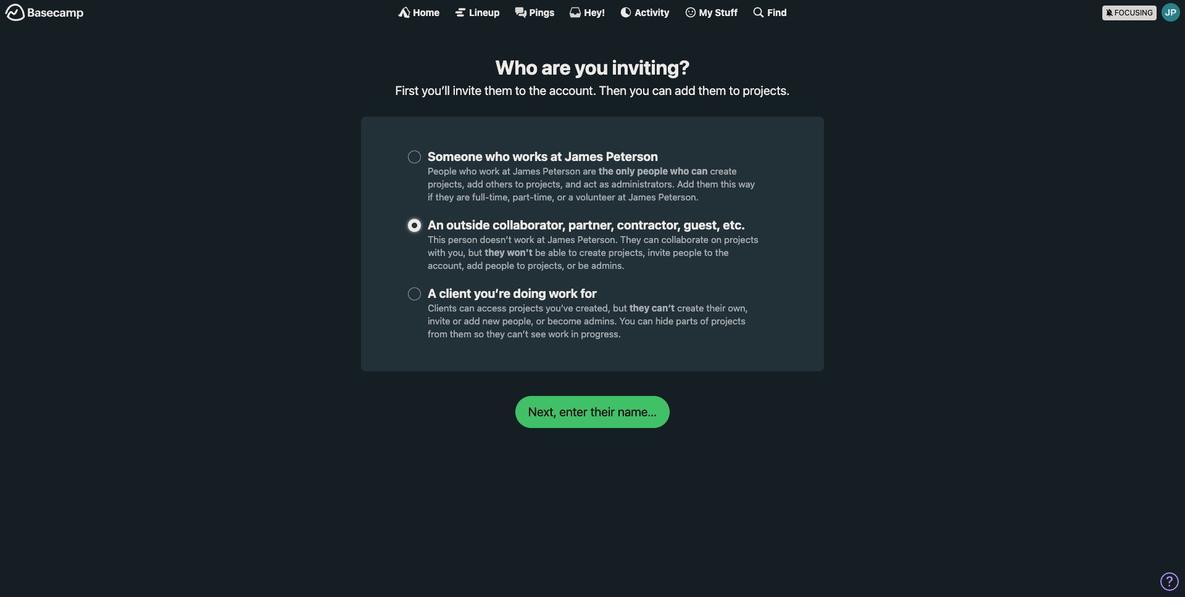 Task type: describe. For each thing, give the bounding box(es) containing it.
account.
[[550, 83, 596, 97]]

this person doesn't work at james peterson. they can collaborate on projects with you, but
[[428, 234, 759, 258]]

switch accounts image
[[5, 3, 84, 22]]

this
[[428, 234, 446, 245]]

contractor,
[[617, 218, 681, 232]]

work inside this person doesn't work at james peterson. they can collaborate on projects with you, but
[[514, 234, 535, 245]]

james down works on the top left of page
[[513, 165, 541, 177]]

they
[[621, 234, 642, 245]]

able
[[548, 247, 566, 258]]

partner,
[[569, 218, 615, 232]]

2 horizontal spatial who
[[670, 165, 689, 177]]

on
[[711, 234, 722, 245]]

name…
[[618, 405, 657, 419]]

to right able
[[569, 247, 577, 258]]

you're
[[474, 287, 511, 301]]

add
[[678, 178, 694, 189]]

access
[[477, 303, 507, 314]]

this
[[721, 178, 736, 189]]

first
[[396, 83, 419, 97]]

find
[[768, 6, 787, 18]]

pings
[[530, 6, 555, 18]]

to inside create projects, add others to projects, and act as administrators. add them this way if they are full-time, part-time, or a volunteer at james peterson.
[[515, 178, 524, 189]]

clients can access projects you've created, but they can't
[[428, 303, 675, 314]]

the inside who are you inviting? first you'll invite them to the account. then you can add them to projects.
[[529, 83, 547, 97]]

they inside create projects, add others to projects, and act as administrators. add them this way if they are full-time, part-time, or a volunteer at james peterson.
[[436, 191, 454, 202]]

others
[[486, 178, 513, 189]]

find button
[[753, 6, 787, 19]]

collaborate
[[662, 234, 709, 245]]

peterson. inside create projects, add others to projects, and act as administrators. add them this way if they are full-time, part-time, or a volunteer at james peterson.
[[659, 191, 699, 202]]

volunteer
[[576, 191, 616, 202]]

my stuff button
[[685, 6, 738, 19]]

someone who works at james peterson
[[428, 149, 658, 164]]

1 vertical spatial projects
[[509, 303, 544, 314]]

next, enter their name… link
[[516, 397, 670, 429]]

or inside be able to create projects, invite people to the account, add people to projects, or be admins.
[[567, 260, 576, 271]]

collaborator,
[[493, 218, 566, 232]]

james inside create projects, add others to projects, and act as administrators. add them this way if they are full-time, part-time, or a volunteer at james peterson.
[[629, 191, 656, 202]]

way
[[739, 178, 755, 189]]

if
[[428, 191, 433, 202]]

person
[[448, 234, 478, 245]]

activity link
[[620, 6, 670, 19]]

create their own, invite or add new people, or become admins. you can hide parts of projects from them so they can't see work in progress.
[[428, 303, 748, 340]]

people who work at james peterson are the only people who can
[[428, 165, 708, 177]]

work inside the create their own, invite or add new people, or become admins. you can hide parts of projects from them so they can't see work in progress.
[[549, 329, 569, 340]]

with
[[428, 247, 446, 258]]

see
[[531, 329, 546, 340]]

create for a client you're doing work for
[[678, 303, 704, 314]]

admins. inside be able to create projects, invite people to the account, add people to projects, or be admins.
[[592, 260, 625, 271]]

0 horizontal spatial be
[[535, 247, 546, 258]]

from
[[428, 329, 448, 340]]

the inside be able to create projects, invite people to the account, add people to projects, or be admins.
[[715, 247, 729, 258]]

create inside be able to create projects, invite people to the account, add people to projects, or be admins.
[[580, 247, 606, 258]]

0 vertical spatial people
[[637, 165, 668, 177]]

add inside who are you inviting? first you'll invite them to the account. then you can add them to projects.
[[675, 83, 696, 97]]

you'll
[[422, 83, 450, 97]]

lineup
[[469, 6, 500, 18]]

etc.
[[723, 218, 746, 232]]

0 horizontal spatial their
[[591, 405, 615, 419]]

client
[[439, 287, 472, 301]]

outside
[[447, 218, 490, 232]]

my stuff
[[699, 6, 738, 18]]

you
[[620, 316, 636, 327]]

projects, up part-
[[526, 178, 563, 189]]

1 horizontal spatial you
[[630, 83, 650, 97]]

or up see
[[536, 316, 545, 327]]

at up "people who work at james peterson are the only people who can"
[[551, 149, 562, 164]]

are inside create projects, add others to projects, and act as administrators. add them this way if they are full-time, part-time, or a volunteer at james peterson.
[[457, 191, 470, 202]]

full-
[[473, 191, 489, 202]]

an outside collaborator, partner, contractor, guest, etc.
[[428, 218, 746, 232]]

peterson. inside this person doesn't work at james peterson. they can collaborate on projects with you, but
[[578, 234, 618, 245]]

at inside create projects, add others to projects, and act as administrators. add them this way if they are full-time, part-time, or a volunteer at james peterson.
[[618, 191, 626, 202]]

doesn't
[[480, 234, 512, 245]]

parts
[[676, 316, 698, 327]]

people,
[[503, 316, 534, 327]]

won't
[[507, 247, 533, 258]]

at inside this person doesn't work at james peterson. they can collaborate on projects with you, but
[[537, 234, 545, 245]]

who
[[495, 56, 538, 79]]

home
[[413, 6, 440, 18]]

them left projects.
[[699, 83, 727, 97]]

them inside create projects, add others to projects, and act as administrators. add them this way if they are full-time, part-time, or a volunteer at james peterson.
[[697, 178, 719, 189]]

so
[[474, 329, 484, 340]]

next,
[[528, 405, 557, 419]]

then
[[599, 83, 627, 97]]

someone
[[428, 149, 483, 164]]

people
[[428, 165, 457, 177]]

work up others
[[479, 165, 500, 177]]

they inside the create their own, invite or add new people, or become admins. you can hide parts of projects from them so they can't see work in progress.
[[487, 329, 505, 340]]

created,
[[576, 303, 611, 314]]

as
[[600, 178, 609, 189]]

create for someone who works at james peterson
[[710, 165, 737, 177]]

but inside this person doesn't work at james peterson. they can collaborate on projects with you, but
[[468, 247, 482, 258]]

add inside be able to create projects, invite people to the account, add people to projects, or be admins.
[[467, 260, 483, 271]]

activity
[[635, 6, 670, 18]]

to down won't
[[517, 260, 525, 271]]

they won't
[[485, 247, 533, 258]]

create projects, add others to projects, and act as administrators. add them this way if they are full-time, part-time, or a volunteer at james peterson.
[[428, 165, 755, 202]]

for
[[581, 287, 597, 301]]

who for work
[[459, 165, 477, 177]]

projects, down they
[[609, 247, 646, 258]]

projects inside this person doesn't work at james peterson. they can collaborate on projects with you, but
[[724, 234, 759, 245]]



Task type: locate. For each thing, give the bounding box(es) containing it.
hide
[[656, 316, 674, 327]]

my
[[699, 6, 713, 18]]

or
[[557, 191, 566, 202], [567, 260, 576, 271], [453, 316, 462, 327], [536, 316, 545, 327]]

but down person
[[468, 247, 482, 258]]

can inside who are you inviting? first you'll invite them to the account. then you can add them to projects.
[[653, 83, 672, 97]]

an
[[428, 218, 444, 232]]

0 horizontal spatial create
[[580, 247, 606, 258]]

invite right you'll
[[453, 83, 482, 97]]

peterson.
[[659, 191, 699, 202], [578, 234, 618, 245]]

who up add
[[670, 165, 689, 177]]

be left able
[[535, 247, 546, 258]]

them
[[485, 83, 512, 97], [699, 83, 727, 97], [697, 178, 719, 189], [450, 329, 472, 340]]

at down administrators.
[[618, 191, 626, 202]]

their
[[707, 303, 726, 314], [591, 405, 615, 419]]

can't down people,
[[508, 329, 529, 340]]

can up add
[[692, 165, 708, 177]]

to
[[515, 83, 526, 97], [729, 83, 740, 97], [515, 178, 524, 189], [569, 247, 577, 258], [705, 247, 713, 258], [517, 260, 525, 271]]

be
[[535, 247, 546, 258], [578, 260, 589, 271]]

a
[[569, 191, 574, 202]]

can down contractor,
[[644, 234, 659, 245]]

a client you're doing work for
[[428, 287, 597, 301]]

add inside create projects, add others to projects, and act as administrators. add them this way if they are full-time, part-time, or a volunteer at james peterson.
[[467, 178, 483, 189]]

them down who
[[485, 83, 512, 97]]

them left so in the bottom left of the page
[[450, 329, 472, 340]]

2 vertical spatial invite
[[428, 316, 450, 327]]

you've
[[546, 303, 573, 314]]

1 horizontal spatial but
[[613, 303, 627, 314]]

you
[[575, 56, 608, 79], [630, 83, 650, 97]]

can't inside the create their own, invite or add new people, or become admins. you can hide parts of projects from them so they can't see work in progress.
[[508, 329, 529, 340]]

at
[[551, 149, 562, 164], [502, 165, 511, 177], [618, 191, 626, 202], [537, 234, 545, 245]]

2 horizontal spatial create
[[710, 165, 737, 177]]

james peterson image
[[1162, 3, 1181, 22]]

admins. down this person doesn't work at james peterson. they can collaborate on projects with you, but
[[592, 260, 625, 271]]

can inside the create their own, invite or add new people, or become admins. you can hide parts of projects from them so they can't see work in progress.
[[638, 316, 653, 327]]

hey!
[[584, 6, 605, 18]]

a
[[428, 287, 437, 301]]

0 horizontal spatial people
[[486, 260, 514, 271]]

0 vertical spatial be
[[535, 247, 546, 258]]

projects down own,
[[712, 316, 746, 327]]

people down collaborate
[[673, 247, 702, 258]]

1 horizontal spatial are
[[542, 56, 571, 79]]

they down doesn't
[[485, 247, 505, 258]]

0 vertical spatial create
[[710, 165, 737, 177]]

1 vertical spatial peterson.
[[578, 234, 618, 245]]

can right you
[[638, 316, 653, 327]]

home link
[[398, 6, 440, 19]]

part-
[[513, 191, 534, 202]]

account,
[[428, 260, 465, 271]]

1 vertical spatial people
[[673, 247, 702, 258]]

1 vertical spatial create
[[580, 247, 606, 258]]

0 horizontal spatial time,
[[489, 191, 510, 202]]

0 vertical spatial admins.
[[592, 260, 625, 271]]

add
[[675, 83, 696, 97], [467, 178, 483, 189], [467, 260, 483, 271], [464, 316, 480, 327]]

0 horizontal spatial can't
[[508, 329, 529, 340]]

enter
[[560, 405, 588, 419]]

they right if
[[436, 191, 454, 202]]

in
[[571, 329, 579, 340]]

work
[[479, 165, 500, 177], [514, 234, 535, 245], [549, 287, 578, 301], [549, 329, 569, 340]]

and
[[566, 178, 581, 189]]

can down client
[[459, 303, 475, 314]]

or left the a
[[557, 191, 566, 202]]

projects down doing
[[509, 303, 544, 314]]

doing
[[514, 287, 546, 301]]

peterson for work
[[543, 165, 581, 177]]

0 horizontal spatial peterson.
[[578, 234, 618, 245]]

the down who
[[529, 83, 547, 97]]

1 vertical spatial are
[[583, 165, 597, 177]]

0 horizontal spatial are
[[457, 191, 470, 202]]

2 vertical spatial projects
[[712, 316, 746, 327]]

0 horizontal spatial you
[[575, 56, 608, 79]]

or down clients
[[453, 316, 462, 327]]

can't up hide in the bottom of the page
[[652, 303, 675, 314]]

clients
[[428, 303, 457, 314]]

new
[[483, 316, 500, 327]]

1 vertical spatial can't
[[508, 329, 529, 340]]

be down this person doesn't work at james peterson. they can collaborate on projects with you, but
[[578, 260, 589, 271]]

but up you
[[613, 303, 627, 314]]

who down the someone
[[459, 165, 477, 177]]

peterson. down partner,
[[578, 234, 618, 245]]

james down administrators.
[[629, 191, 656, 202]]

1 vertical spatial invite
[[648, 247, 671, 258]]

1 vertical spatial be
[[578, 260, 589, 271]]

people
[[637, 165, 668, 177], [673, 247, 702, 258], [486, 260, 514, 271]]

be able to create projects, invite people to the account, add people to projects, or be admins.
[[428, 247, 729, 271]]

0 vertical spatial can't
[[652, 303, 675, 314]]

0 vertical spatial peterson
[[606, 149, 658, 164]]

0 vertical spatial are
[[542, 56, 571, 79]]

focusing
[[1115, 8, 1154, 17]]

to down who
[[515, 83, 526, 97]]

projects down "etc."
[[724, 234, 759, 245]]

work down become
[[549, 329, 569, 340]]

their up of
[[707, 303, 726, 314]]

they down new
[[487, 329, 505, 340]]

projects.
[[743, 83, 790, 97]]

0 horizontal spatial the
[[529, 83, 547, 97]]

lineup link
[[455, 6, 500, 19]]

1 horizontal spatial create
[[678, 303, 704, 314]]

invite inside the create their own, invite or add new people, or become admins. you can hide parts of projects from them so they can't see work in progress.
[[428, 316, 450, 327]]

create inside the create their own, invite or add new people, or become admins. you can hide parts of projects from them so they can't see work in progress.
[[678, 303, 704, 314]]

people down they won't at the left of the page
[[486, 260, 514, 271]]

invite inside be able to create projects, invite people to the account, add people to projects, or be admins.
[[648, 247, 671, 258]]

only
[[616, 165, 635, 177]]

peterson up and
[[543, 165, 581, 177]]

their right enter
[[591, 405, 615, 419]]

are inside who are you inviting? first you'll invite them to the account. then you can add them to projects.
[[542, 56, 571, 79]]

are up act on the top of page
[[583, 165, 597, 177]]

time, left the a
[[534, 191, 555, 202]]

0 vertical spatial their
[[707, 303, 726, 314]]

1 time, from the left
[[489, 191, 510, 202]]

add down person
[[467, 260, 483, 271]]

invite down collaborate
[[648, 247, 671, 258]]

time,
[[489, 191, 510, 202], [534, 191, 555, 202]]

1 vertical spatial but
[[613, 303, 627, 314]]

people up administrators.
[[637, 165, 668, 177]]

the
[[529, 83, 547, 97], [599, 165, 614, 177], [715, 247, 729, 258]]

to left projects.
[[729, 83, 740, 97]]

who
[[485, 149, 510, 164], [459, 165, 477, 177], [670, 165, 689, 177]]

create inside create projects, add others to projects, and act as administrators. add them this way if they are full-time, part-time, or a volunteer at james peterson.
[[710, 165, 737, 177]]

them inside the create their own, invite or add new people, or become admins. you can hide parts of projects from them so they can't see work in progress.
[[450, 329, 472, 340]]

0 vertical spatial peterson.
[[659, 191, 699, 202]]

who for works
[[485, 149, 510, 164]]

0 horizontal spatial but
[[468, 247, 482, 258]]

1 horizontal spatial peterson.
[[659, 191, 699, 202]]

at up others
[[502, 165, 511, 177]]

1 horizontal spatial who
[[485, 149, 510, 164]]

but
[[468, 247, 482, 258], [613, 303, 627, 314]]

1 horizontal spatial peterson
[[606, 149, 658, 164]]

1 horizontal spatial the
[[599, 165, 614, 177]]

you,
[[448, 247, 466, 258]]

1 vertical spatial peterson
[[543, 165, 581, 177]]

add down inviting?
[[675, 83, 696, 97]]

james up able
[[548, 234, 575, 245]]

2 horizontal spatial are
[[583, 165, 597, 177]]

main element
[[0, 0, 1186, 24]]

next, enter their name…
[[528, 405, 657, 419]]

work up won't
[[514, 234, 535, 245]]

can
[[653, 83, 672, 97], [692, 165, 708, 177], [644, 234, 659, 245], [459, 303, 475, 314], [638, 316, 653, 327]]

peterson. down add
[[659, 191, 699, 202]]

create down partner,
[[580, 247, 606, 258]]

projects inside the create their own, invite or add new people, or become admins. you can hide parts of projects from them so they can't see work in progress.
[[712, 316, 746, 327]]

focusing button
[[1103, 0, 1186, 24]]

1 vertical spatial admins.
[[584, 316, 617, 327]]

them left this
[[697, 178, 719, 189]]

who are you inviting? first you'll invite them to the account. then you can add them to projects.
[[396, 56, 790, 97]]

inviting?
[[612, 56, 690, 79]]

to up part-
[[515, 178, 524, 189]]

are left full-
[[457, 191, 470, 202]]

james up "people who work at james peterson are the only people who can"
[[565, 149, 603, 164]]

0 horizontal spatial who
[[459, 165, 477, 177]]

can inside this person doesn't work at james peterson. they can collaborate on projects with you, but
[[644, 234, 659, 245]]

progress.
[[581, 329, 621, 340]]

2 vertical spatial people
[[486, 260, 514, 271]]

the up as at the top of the page
[[599, 165, 614, 177]]

invite
[[453, 83, 482, 97], [648, 247, 671, 258], [428, 316, 450, 327]]

peterson
[[606, 149, 658, 164], [543, 165, 581, 177]]

create
[[710, 165, 737, 177], [580, 247, 606, 258], [678, 303, 704, 314]]

2 vertical spatial are
[[457, 191, 470, 202]]

their inside the create their own, invite or add new people, or become admins. you can hide parts of projects from them so they can't see work in progress.
[[707, 303, 726, 314]]

can down inviting?
[[653, 83, 672, 97]]

2 horizontal spatial invite
[[648, 247, 671, 258]]

add inside the create their own, invite or add new people, or become admins. you can hide parts of projects from them so they can't see work in progress.
[[464, 316, 480, 327]]

hey! button
[[570, 6, 605, 19]]

who up others
[[485, 149, 510, 164]]

2 vertical spatial create
[[678, 303, 704, 314]]

stuff
[[715, 6, 738, 18]]

1 vertical spatial you
[[630, 83, 650, 97]]

2 horizontal spatial the
[[715, 247, 729, 258]]

add up so in the bottom left of the page
[[464, 316, 480, 327]]

become
[[548, 316, 582, 327]]

invite up from
[[428, 316, 450, 327]]

james
[[565, 149, 603, 164], [513, 165, 541, 177], [629, 191, 656, 202], [548, 234, 575, 245]]

work up you've at the left of the page
[[549, 287, 578, 301]]

0 vertical spatial projects
[[724, 234, 759, 245]]

they up you
[[630, 303, 650, 314]]

are up account.
[[542, 56, 571, 79]]

of
[[701, 316, 709, 327]]

own,
[[728, 303, 748, 314]]

1 horizontal spatial time,
[[534, 191, 555, 202]]

guest,
[[684, 218, 721, 232]]

the down on
[[715, 247, 729, 258]]

admins. up progress.
[[584, 316, 617, 327]]

time, down others
[[489, 191, 510, 202]]

projects, down able
[[528, 260, 565, 271]]

0 horizontal spatial invite
[[428, 316, 450, 327]]

at down collaborator,
[[537, 234, 545, 245]]

you down inviting?
[[630, 83, 650, 97]]

or down this person doesn't work at james peterson. they can collaborate on projects with you, but
[[567, 260, 576, 271]]

0 vertical spatial but
[[468, 247, 482, 258]]

1 horizontal spatial can't
[[652, 303, 675, 314]]

works
[[513, 149, 548, 164]]

peterson for works
[[606, 149, 658, 164]]

administrators.
[[612, 178, 675, 189]]

invite inside who are you inviting? first you'll invite them to the account. then you can add them to projects.
[[453, 83, 482, 97]]

projects, down people
[[428, 178, 465, 189]]

they
[[436, 191, 454, 202], [485, 247, 505, 258], [630, 303, 650, 314], [487, 329, 505, 340]]

0 horizontal spatial peterson
[[543, 165, 581, 177]]

create up this
[[710, 165, 737, 177]]

or inside create projects, add others to projects, and act as administrators. add them this way if they are full-time, part-time, or a volunteer at james peterson.
[[557, 191, 566, 202]]

0 vertical spatial invite
[[453, 83, 482, 97]]

2 vertical spatial the
[[715, 247, 729, 258]]

1 horizontal spatial invite
[[453, 83, 482, 97]]

1 vertical spatial their
[[591, 405, 615, 419]]

0 vertical spatial you
[[575, 56, 608, 79]]

1 horizontal spatial people
[[637, 165, 668, 177]]

0 vertical spatial the
[[529, 83, 547, 97]]

you up account.
[[575, 56, 608, 79]]

2 horizontal spatial people
[[673, 247, 702, 258]]

pings button
[[515, 6, 555, 19]]

2 time, from the left
[[534, 191, 555, 202]]

create up the "parts"
[[678, 303, 704, 314]]

projects
[[724, 234, 759, 245], [509, 303, 544, 314], [712, 316, 746, 327]]

james inside this person doesn't work at james peterson. they can collaborate on projects with you, but
[[548, 234, 575, 245]]

1 horizontal spatial be
[[578, 260, 589, 271]]

projects,
[[428, 178, 465, 189], [526, 178, 563, 189], [609, 247, 646, 258], [528, 260, 565, 271]]

add up full-
[[467, 178, 483, 189]]

1 horizontal spatial their
[[707, 303, 726, 314]]

1 vertical spatial the
[[599, 165, 614, 177]]

act
[[584, 178, 597, 189]]

peterson up only
[[606, 149, 658, 164]]

to down on
[[705, 247, 713, 258]]

admins. inside the create their own, invite or add new people, or become admins. you can hide parts of projects from them so they can't see work in progress.
[[584, 316, 617, 327]]



Task type: vqa. For each thing, say whether or not it's contained in the screenshot.
next, enter their name… link
yes



